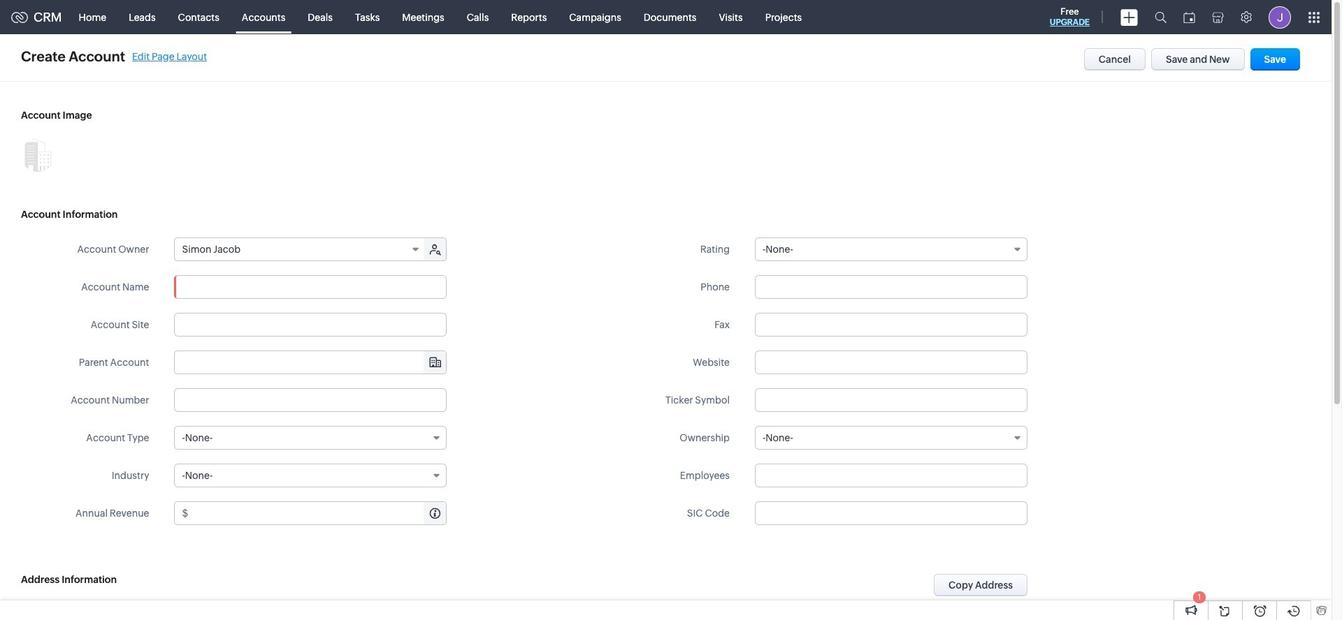 Task type: describe. For each thing, give the bounding box(es) containing it.
profile image
[[1269, 6, 1291, 28]]

create menu element
[[1112, 0, 1146, 34]]

profile element
[[1260, 0, 1299, 34]]



Task type: vqa. For each thing, say whether or not it's contained in the screenshot.
"SIZE" image
no



Task type: locate. For each thing, give the bounding box(es) containing it.
create menu image
[[1120, 9, 1138, 26]]

None text field
[[174, 275, 447, 299], [755, 275, 1027, 299], [174, 313, 447, 337], [174, 389, 447, 412], [755, 389, 1027, 412], [190, 503, 446, 525], [174, 275, 447, 299], [755, 275, 1027, 299], [174, 313, 447, 337], [174, 389, 447, 412], [755, 389, 1027, 412], [190, 503, 446, 525]]

None field
[[755, 238, 1027, 261], [175, 238, 425, 261], [175, 352, 446, 374], [174, 426, 447, 450], [755, 426, 1027, 450], [174, 464, 447, 488], [755, 238, 1027, 261], [175, 238, 425, 261], [175, 352, 446, 374], [174, 426, 447, 450], [755, 426, 1027, 450], [174, 464, 447, 488]]

image image
[[21, 138, 55, 172]]

calendar image
[[1183, 12, 1195, 23]]

search element
[[1146, 0, 1175, 34]]

logo image
[[11, 12, 28, 23]]

search image
[[1155, 11, 1167, 23]]

None text field
[[755, 313, 1027, 337], [755, 351, 1027, 375], [175, 352, 446, 374], [755, 464, 1027, 488], [755, 502, 1027, 526], [755, 313, 1027, 337], [755, 351, 1027, 375], [175, 352, 446, 374], [755, 464, 1027, 488], [755, 502, 1027, 526]]



